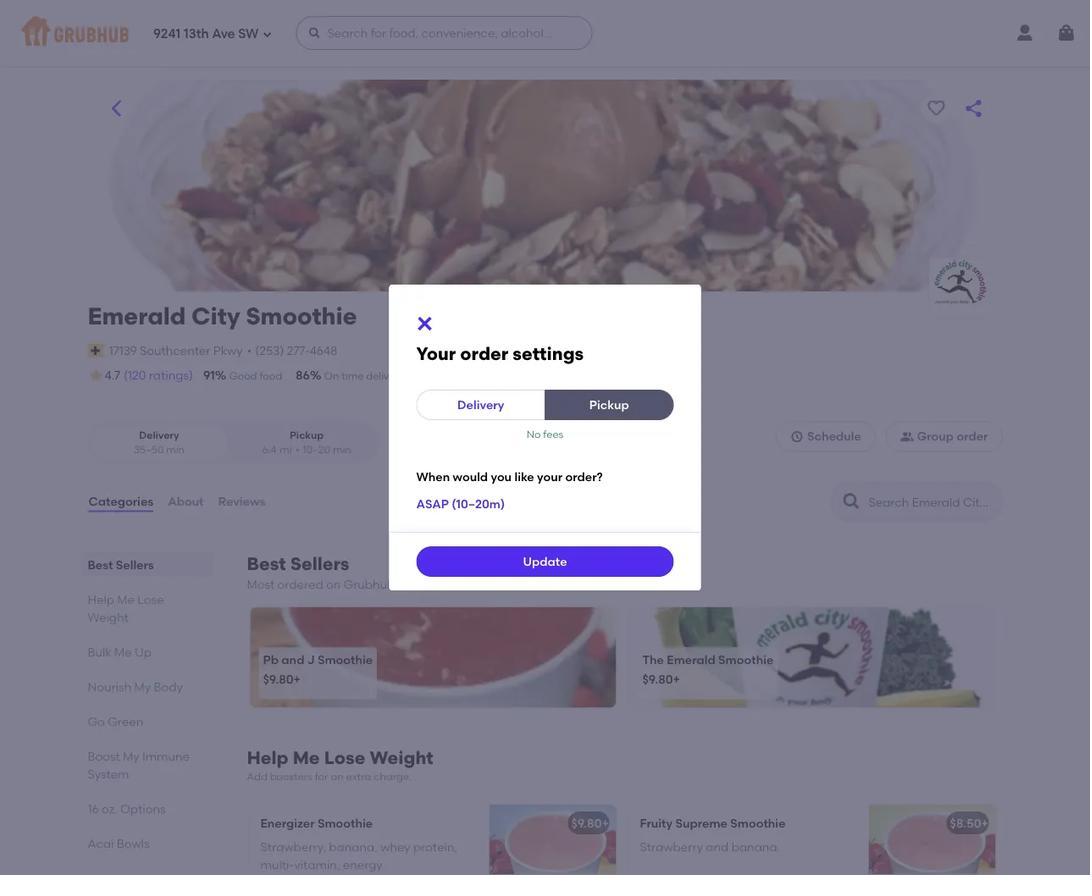 Task type: describe. For each thing, give the bounding box(es) containing it.
13th
[[184, 26, 209, 42]]

update button
[[417, 547, 674, 577]]

sw
[[238, 26, 259, 42]]

no fees
[[527, 428, 564, 440]]

you
[[491, 470, 512, 484]]

sellers for best sellers
[[116, 558, 154, 572]]

j
[[307, 653, 315, 667]]

best for best sellers
[[88, 558, 113, 572]]

banana,
[[329, 840, 378, 855]]

86
[[296, 368, 310, 383]]

delivery button
[[417, 390, 546, 420]]

• inside pickup 6.4 mi • 10–20 min
[[296, 444, 300, 456]]

+ inside the emerald smoothie $9.80 +
[[673, 673, 681, 687]]

boost my immune system tab
[[88, 748, 206, 783]]

(10–20m)
[[452, 497, 505, 511]]

lose for help me lose weight add boosters for an extra charge.
[[324, 747, 366, 769]]

help me lose weight
[[88, 593, 164, 625]]

(120 ratings)
[[124, 368, 193, 383]]

pkwy
[[213, 343, 243, 358]]

pb
[[263, 653, 279, 667]]

16
[[88, 802, 99, 816]]

asap (10–20m)
[[417, 497, 505, 511]]

$9.80 +
[[572, 817, 609, 831]]

boost my immune system
[[88, 749, 190, 782]]

35–50
[[134, 444, 164, 456]]

my for nourish
[[134, 680, 151, 694]]

strawberry,
[[261, 840, 326, 855]]

go green tab
[[88, 713, 206, 731]]

$9.80 inside pb and j smoothie $9.80 +
[[263, 673, 294, 687]]

extra
[[346, 771, 372, 783]]

pickup for pickup
[[590, 398, 630, 412]]

good food
[[229, 370, 282, 382]]

17139
[[109, 343, 137, 358]]

body
[[154, 680, 183, 694]]

delivery for delivery
[[458, 398, 505, 412]]

bulk
[[88, 645, 112, 660]]

help for help me lose weight add boosters for an extra charge.
[[247, 747, 289, 769]]

boosters
[[270, 771, 313, 783]]

save this restaurant button
[[922, 93, 952, 124]]

and for pb
[[282, 653, 305, 667]]

10–20
[[303, 444, 331, 456]]

best for best sellers most ordered on grubhub
[[247, 554, 286, 575]]

smoothie for fruity supreme smoothie
[[731, 817, 786, 831]]

277-
[[287, 343, 310, 358]]

for
[[315, 771, 328, 783]]

order?
[[566, 470, 603, 484]]

nourish my body tab
[[88, 678, 206, 696]]

when would you like your order?
[[417, 470, 603, 484]]

on time delivery
[[325, 370, 405, 382]]

+ inside pb and j smoothie $9.80 +
[[294, 673, 301, 687]]

pb and j smoothie $9.80 +
[[263, 653, 373, 687]]

fruity supreme smoothie image
[[869, 805, 996, 876]]

categories
[[89, 495, 154, 509]]

bowls
[[117, 837, 150, 851]]

immune
[[142, 749, 190, 764]]

acai bowls
[[88, 837, 150, 851]]

energizer
[[261, 817, 315, 831]]

energy
[[343, 858, 383, 872]]

(120
[[124, 368, 146, 383]]

strawberry
[[640, 840, 704, 855]]

asap (10–20m) button
[[417, 489, 505, 520]]

southcenter
[[140, 343, 211, 358]]

most
[[247, 578, 275, 592]]

up
[[135, 645, 152, 660]]

me for help me lose weight
[[117, 593, 135, 607]]

the emerald smoothie $9.80 +
[[643, 653, 774, 687]]

help for help me lose weight
[[88, 593, 114, 607]]

reviews
[[218, 495, 266, 509]]

caret left icon image
[[106, 98, 127, 119]]

grubhub
[[344, 578, 395, 592]]

an
[[331, 771, 344, 783]]

(253) 277-4648 button
[[255, 342, 338, 359]]

emerald city smoothie logo image
[[930, 258, 990, 317]]

add
[[247, 771, 268, 783]]

lose for help me lose weight
[[138, 593, 164, 607]]

acai bowls tab
[[88, 835, 206, 853]]

schedule button
[[777, 422, 876, 452]]

green
[[108, 715, 143, 729]]

bulk me up tab
[[88, 643, 206, 661]]

0 vertical spatial •
[[247, 343, 252, 358]]

(253)
[[255, 343, 284, 358]]

vitamin,
[[294, 858, 340, 872]]

main navigation navigation
[[0, 0, 1091, 66]]

charge.
[[374, 771, 412, 783]]

delivery for delivery 35–50 min
[[139, 429, 179, 441]]

me for help me lose weight add boosters for an extra charge.
[[293, 747, 320, 769]]

fruity
[[640, 817, 673, 831]]

on
[[325, 370, 339, 382]]

help me lose weight add boosters for an extra charge.
[[247, 747, 434, 783]]

the
[[643, 653, 665, 667]]

fees
[[544, 428, 564, 440]]

settings
[[513, 343, 584, 365]]

search icon image
[[842, 492, 862, 512]]

16 oz. options tab
[[88, 800, 206, 818]]

best sellers tab
[[88, 556, 206, 574]]

supreme
[[676, 817, 728, 831]]

ave
[[212, 26, 235, 42]]

categories button
[[88, 471, 154, 532]]



Task type: vqa. For each thing, say whether or not it's contained in the screenshot.
Help Me Lose Weight Add Boosters For An Extra Charge.
yes



Task type: locate. For each thing, give the bounding box(es) containing it.
$9.80
[[263, 673, 294, 687], [643, 673, 673, 687], [572, 817, 602, 831]]

my for boost
[[123, 749, 139, 764]]

0 horizontal spatial sellers
[[116, 558, 154, 572]]

1 vertical spatial order
[[957, 429, 989, 444]]

options
[[120, 802, 166, 816]]

order inside button
[[957, 429, 989, 444]]

sellers inside the best sellers most ordered on grubhub
[[291, 554, 350, 575]]

me inside help me lose weight add boosters for an extra charge.
[[293, 747, 320, 769]]

your order settings
[[417, 343, 584, 365]]

•
[[247, 343, 252, 358], [296, 444, 300, 456]]

1 min from the left
[[166, 444, 185, 456]]

group
[[918, 429, 955, 444]]

• left (253)
[[247, 343, 252, 358]]

0 horizontal spatial min
[[166, 444, 185, 456]]

1 vertical spatial help
[[247, 747, 289, 769]]

asap
[[417, 497, 449, 511]]

0 horizontal spatial delivery
[[139, 429, 179, 441]]

multi-
[[261, 858, 294, 872]]

pickup up "order?"
[[590, 398, 630, 412]]

pickup 6.4 mi • 10–20 min
[[262, 429, 351, 456]]

order for your
[[461, 343, 509, 365]]

1 vertical spatial delivery
[[139, 429, 179, 441]]

best up help me lose weight
[[88, 558, 113, 572]]

$9.80 inside the emerald smoothie $9.80 +
[[643, 673, 673, 687]]

4.7
[[105, 368, 120, 383]]

min
[[166, 444, 185, 456], [333, 444, 351, 456]]

1 horizontal spatial lose
[[324, 747, 366, 769]]

0 horizontal spatial order
[[461, 343, 509, 365]]

order right group
[[957, 429, 989, 444]]

schedule
[[808, 429, 862, 444]]

sellers up help me lose weight
[[116, 558, 154, 572]]

like
[[515, 470, 535, 484]]

sellers inside tab
[[116, 558, 154, 572]]

emerald inside the emerald smoothie $9.80 +
[[667, 653, 716, 667]]

0 vertical spatial my
[[134, 680, 151, 694]]

delivery inside button
[[458, 398, 505, 412]]

group order
[[918, 429, 989, 444]]

min inside delivery 35–50 min
[[166, 444, 185, 456]]

0 horizontal spatial help
[[88, 593, 114, 607]]

help inside help me lose weight
[[88, 593, 114, 607]]

$8.50 +
[[951, 817, 989, 831]]

go green
[[88, 715, 143, 729]]

your
[[538, 470, 563, 484]]

min right 10–20
[[333, 444, 351, 456]]

lose
[[138, 593, 164, 607], [324, 747, 366, 769]]

and inside pb and j smoothie $9.80 +
[[282, 653, 305, 667]]

• (253) 277-4648
[[247, 343, 338, 358]]

bulk me up
[[88, 645, 152, 660]]

acai
[[88, 837, 114, 851]]

sellers up on
[[291, 554, 350, 575]]

ordered
[[278, 578, 323, 592]]

svg image inside schedule "button"
[[791, 430, 805, 444]]

delivery inside delivery 35–50 min
[[139, 429, 179, 441]]

17139 southcenter pkwy button
[[108, 341, 244, 360]]

nourish my body
[[88, 680, 183, 694]]

group order button
[[887, 422, 1003, 452]]

1 horizontal spatial order
[[957, 429, 989, 444]]

food
[[260, 370, 282, 382]]

0 horizontal spatial lose
[[138, 593, 164, 607]]

9241
[[153, 26, 181, 42]]

delivery
[[366, 370, 405, 382]]

emerald right the
[[667, 653, 716, 667]]

me for bulk me up
[[115, 645, 132, 660]]

good
[[229, 370, 257, 382]]

0 horizontal spatial •
[[247, 343, 252, 358]]

share icon image
[[964, 98, 985, 119]]

+
[[294, 673, 301, 687], [673, 673, 681, 687], [602, 817, 609, 831], [982, 817, 989, 831]]

energizer smoothie image
[[490, 805, 617, 876]]

1 horizontal spatial $9.80
[[572, 817, 602, 831]]

1 horizontal spatial •
[[296, 444, 300, 456]]

1 horizontal spatial min
[[333, 444, 351, 456]]

4648
[[310, 343, 338, 358]]

me down "best sellers" on the left bottom of page
[[117, 593, 135, 607]]

protein,
[[414, 840, 458, 855]]

star icon image
[[88, 367, 105, 384]]

my left body
[[134, 680, 151, 694]]

1 horizontal spatial help
[[247, 747, 289, 769]]

0 vertical spatial help
[[88, 593, 114, 607]]

help inside help me lose weight add boosters for an extra charge.
[[247, 747, 289, 769]]

my inside the boost my immune system
[[123, 749, 139, 764]]

on
[[326, 578, 341, 592]]

lose down best sellers tab
[[138, 593, 164, 607]]

emerald up 17139
[[88, 302, 186, 331]]

fruity supreme smoothie
[[640, 817, 786, 831]]

pickup button
[[545, 390, 674, 420]]

0 vertical spatial weight
[[88, 610, 129, 625]]

2 vertical spatial me
[[293, 747, 320, 769]]

1 vertical spatial lose
[[324, 747, 366, 769]]

$9.80 down the
[[643, 673, 673, 687]]

system
[[88, 767, 129, 782]]

go
[[88, 715, 105, 729]]

help down "best sellers" on the left bottom of page
[[88, 593, 114, 607]]

1 horizontal spatial emerald
[[667, 653, 716, 667]]

weight inside help me lose weight
[[88, 610, 129, 625]]

order right your at the left
[[461, 343, 509, 365]]

emerald
[[88, 302, 186, 331], [667, 653, 716, 667]]

pickup inside pickup 6.4 mi • 10–20 min
[[290, 429, 324, 441]]

me
[[117, 593, 135, 607], [115, 645, 132, 660], [293, 747, 320, 769]]

and for strawberry
[[706, 840, 729, 855]]

me up boosters
[[293, 747, 320, 769]]

delivery up 35–50
[[139, 429, 179, 441]]

1 vertical spatial emerald
[[667, 653, 716, 667]]

when
[[417, 470, 450, 484]]

0 vertical spatial lose
[[138, 593, 164, 607]]

my right boost
[[123, 749, 139, 764]]

0 horizontal spatial emerald
[[88, 302, 186, 331]]

min inside pickup 6.4 mi • 10–20 min
[[333, 444, 351, 456]]

0 vertical spatial me
[[117, 593, 135, 607]]

0 horizontal spatial best
[[88, 558, 113, 572]]

$9.80 down pb
[[263, 673, 294, 687]]

17139 southcenter pkwy
[[109, 343, 243, 358]]

delivery down the your order settings
[[458, 398, 505, 412]]

pickup inside button
[[590, 398, 630, 412]]

0 horizontal spatial weight
[[88, 610, 129, 625]]

pickup for pickup 6.4 mi • 10–20 min
[[290, 429, 324, 441]]

save this restaurant image
[[927, 98, 947, 119]]

no
[[527, 428, 541, 440]]

mi
[[280, 444, 292, 456]]

pickup up 10–20
[[290, 429, 324, 441]]

1 horizontal spatial delivery
[[458, 398, 505, 412]]

would
[[453, 470, 488, 484]]

smoothie for the emerald smoothie $9.80 +
[[719, 653, 774, 667]]

0 horizontal spatial pickup
[[290, 429, 324, 441]]

0 vertical spatial order
[[461, 343, 509, 365]]

lose inside help me lose weight add boosters for an extra charge.
[[324, 747, 366, 769]]

help me lose weight tab
[[88, 591, 206, 626]]

about button
[[167, 471, 205, 532]]

best inside the best sellers most ordered on grubhub
[[247, 554, 286, 575]]

weight for help me lose weight
[[88, 610, 129, 625]]

16 oz. options
[[88, 802, 166, 816]]

strawberry, banana, whey protein, multi-vitamin, energy
[[261, 840, 458, 872]]

1 horizontal spatial and
[[706, 840, 729, 855]]

0 vertical spatial emerald
[[88, 302, 186, 331]]

1 horizontal spatial pickup
[[590, 398, 630, 412]]

people icon image
[[901, 430, 914, 444]]

energizer smoothie
[[261, 817, 373, 831]]

option group
[[88, 422, 378, 465]]

0 horizontal spatial $9.80
[[263, 673, 294, 687]]

min right 35–50
[[166, 444, 185, 456]]

help up the 'add'
[[247, 747, 289, 769]]

and down fruity supreme smoothie
[[706, 840, 729, 855]]

delivery 35–50 min
[[134, 429, 185, 456]]

best sellers most ordered on grubhub
[[247, 554, 395, 592]]

weight up bulk
[[88, 610, 129, 625]]

weight inside help me lose weight add boosters for an extra charge.
[[370, 747, 434, 769]]

smoothie for emerald city smoothie
[[246, 302, 357, 331]]

ratings)
[[149, 368, 193, 383]]

subscription pass image
[[88, 344, 105, 358]]

1 horizontal spatial weight
[[370, 747, 434, 769]]

weight for help me lose weight add boosters for an extra charge.
[[370, 747, 434, 769]]

$8.50
[[951, 817, 982, 831]]

1 horizontal spatial best
[[247, 554, 286, 575]]

1 vertical spatial weight
[[370, 747, 434, 769]]

smoothie
[[246, 302, 357, 331], [318, 653, 373, 667], [719, 653, 774, 667], [318, 817, 373, 831], [731, 817, 786, 831]]

and left the j
[[282, 653, 305, 667]]

2 horizontal spatial $9.80
[[643, 673, 673, 687]]

time
[[342, 370, 364, 382]]

reviews button
[[217, 471, 266, 532]]

$9.80 left fruity
[[572, 817, 602, 831]]

Search Emerald City Smoothie search field
[[868, 494, 997, 510]]

me inside help me lose weight
[[117, 593, 135, 607]]

1 vertical spatial and
[[706, 840, 729, 855]]

0 horizontal spatial and
[[282, 653, 305, 667]]

1 vertical spatial pickup
[[290, 429, 324, 441]]

update
[[523, 555, 568, 569]]

0 vertical spatial pickup
[[590, 398, 630, 412]]

svg image
[[1057, 23, 1077, 43], [308, 26, 322, 40], [262, 29, 272, 39], [415, 314, 435, 334], [791, 430, 805, 444]]

best up most
[[247, 554, 286, 575]]

2 min from the left
[[333, 444, 351, 456]]

strawberry and banana.
[[640, 840, 781, 855]]

sellers for best sellers most ordered on grubhub
[[291, 554, 350, 575]]

1 vertical spatial •
[[296, 444, 300, 456]]

city
[[192, 302, 240, 331]]

me inside tab
[[115, 645, 132, 660]]

order for group
[[957, 429, 989, 444]]

1 horizontal spatial sellers
[[291, 554, 350, 575]]

emerald city smoothie
[[88, 302, 357, 331]]

me left up
[[115, 645, 132, 660]]

best sellers
[[88, 558, 154, 572]]

0 vertical spatial and
[[282, 653, 305, 667]]

weight up charge.
[[370, 747, 434, 769]]

about
[[168, 495, 204, 509]]

• right mi
[[296, 444, 300, 456]]

6.4
[[262, 444, 277, 456]]

your
[[417, 343, 456, 365]]

whey
[[381, 840, 411, 855]]

pickup
[[590, 398, 630, 412], [290, 429, 324, 441]]

option group containing delivery 35–50 min
[[88, 422, 378, 465]]

boost
[[88, 749, 120, 764]]

nourish
[[88, 680, 132, 694]]

sellers
[[291, 554, 350, 575], [116, 558, 154, 572]]

1 vertical spatial me
[[115, 645, 132, 660]]

best inside tab
[[88, 558, 113, 572]]

lose up an
[[324, 747, 366, 769]]

1 vertical spatial my
[[123, 749, 139, 764]]

0 vertical spatial delivery
[[458, 398, 505, 412]]

oz.
[[102, 802, 118, 816]]

lose inside help me lose weight
[[138, 593, 164, 607]]

smoothie inside pb and j smoothie $9.80 +
[[318, 653, 373, 667]]

smoothie inside the emerald smoothie $9.80 +
[[719, 653, 774, 667]]



